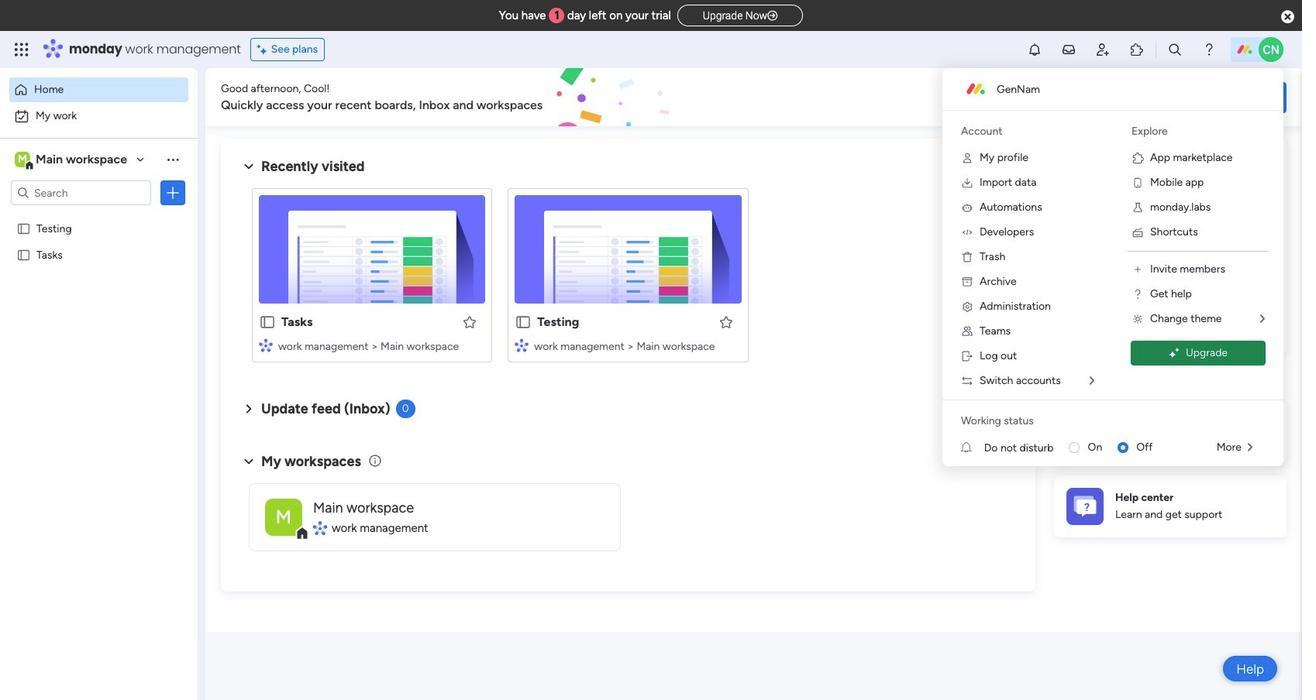 Task type: describe. For each thing, give the bounding box(es) containing it.
v2 bolt switch image
[[1188, 89, 1197, 106]]

workspace selection element
[[15, 150, 129, 171]]

1 vertical spatial option
[[9, 104, 188, 129]]

help image
[[1202, 42, 1217, 57]]

0 vertical spatial option
[[9, 78, 188, 102]]

0 horizontal spatial public board image
[[16, 221, 31, 236]]

add to favorites image
[[719, 314, 734, 330]]

developers image
[[961, 226, 974, 239]]

templates image image
[[1068, 148, 1273, 255]]

update feed image
[[1061, 42, 1077, 57]]

automations image
[[961, 202, 974, 214]]

monday.labs image
[[1132, 202, 1144, 214]]

dapulse rightstroke image
[[768, 10, 778, 22]]

my profile image
[[961, 152, 974, 164]]

trash image
[[961, 251, 974, 264]]

0 vertical spatial workspace image
[[15, 151, 30, 168]]

archive image
[[961, 276, 974, 288]]

options image
[[165, 185, 181, 201]]

dapulse close image
[[1282, 9, 1295, 25]]

shortcuts image
[[1132, 226, 1144, 239]]

teams image
[[961, 326, 974, 338]]

workspace options image
[[165, 152, 181, 167]]

log out image
[[961, 350, 974, 363]]

Search in workspace field
[[33, 184, 129, 202]]

0 vertical spatial invite members image
[[1096, 42, 1111, 57]]



Task type: locate. For each thing, give the bounding box(es) containing it.
open update feed (inbox) image
[[240, 400, 258, 419]]

0 element
[[396, 400, 415, 419]]

2 horizontal spatial public board image
[[515, 314, 532, 331]]

getting started element
[[1055, 401, 1287, 463]]

invite members image
[[1096, 42, 1111, 57], [1132, 264, 1144, 276]]

add to favorites image
[[462, 314, 478, 330]]

close my workspaces image
[[240, 453, 258, 471]]

public board image
[[16, 221, 31, 236], [259, 314, 276, 331], [515, 314, 532, 331]]

select product image
[[14, 42, 29, 57]]

see plans image
[[257, 41, 271, 58]]

0 horizontal spatial workspace image
[[15, 151, 30, 168]]

public board image for add to favorites icon
[[259, 314, 276, 331]]

v2 user feedback image
[[1067, 89, 1079, 106]]

1 horizontal spatial workspace image
[[265, 499, 302, 536]]

0 horizontal spatial invite members image
[[1096, 42, 1111, 57]]

1 vertical spatial workspace image
[[265, 499, 302, 536]]

option
[[9, 78, 188, 102], [9, 104, 188, 129], [0, 214, 198, 217]]

list box
[[0, 212, 198, 477]]

quick search results list box
[[240, 176, 1017, 381]]

notifications image
[[1027, 42, 1043, 57]]

monday marketplace image
[[1130, 42, 1145, 57]]

help center element
[[1055, 476, 1287, 538]]

administration image
[[961, 301, 974, 313]]

1 vertical spatial invite members image
[[1132, 264, 1144, 276]]

invite members image left monday marketplace icon
[[1096, 42, 1111, 57]]

import data image
[[961, 177, 974, 189]]

1 horizontal spatial public board image
[[259, 314, 276, 331]]

get help image
[[1132, 288, 1144, 301]]

1 horizontal spatial invite members image
[[1132, 264, 1144, 276]]

mobile app image
[[1132, 177, 1144, 189]]

close recently visited image
[[240, 157, 258, 176]]

2 vertical spatial option
[[0, 214, 198, 217]]

workspace image
[[15, 151, 30, 168], [265, 499, 302, 536]]

upgrade stars new image
[[1169, 348, 1180, 359]]

public board image
[[16, 247, 31, 262]]

cool name image
[[1259, 37, 1284, 62]]

v2 surfce notifications image
[[961, 440, 984, 456]]

search everything image
[[1168, 42, 1183, 57]]

public board image for add to favorites image
[[515, 314, 532, 331]]

invite members image up get help image
[[1132, 264, 1144, 276]]



Task type: vqa. For each thing, say whether or not it's contained in the screenshot.
"Close" icon at the top of page
no



